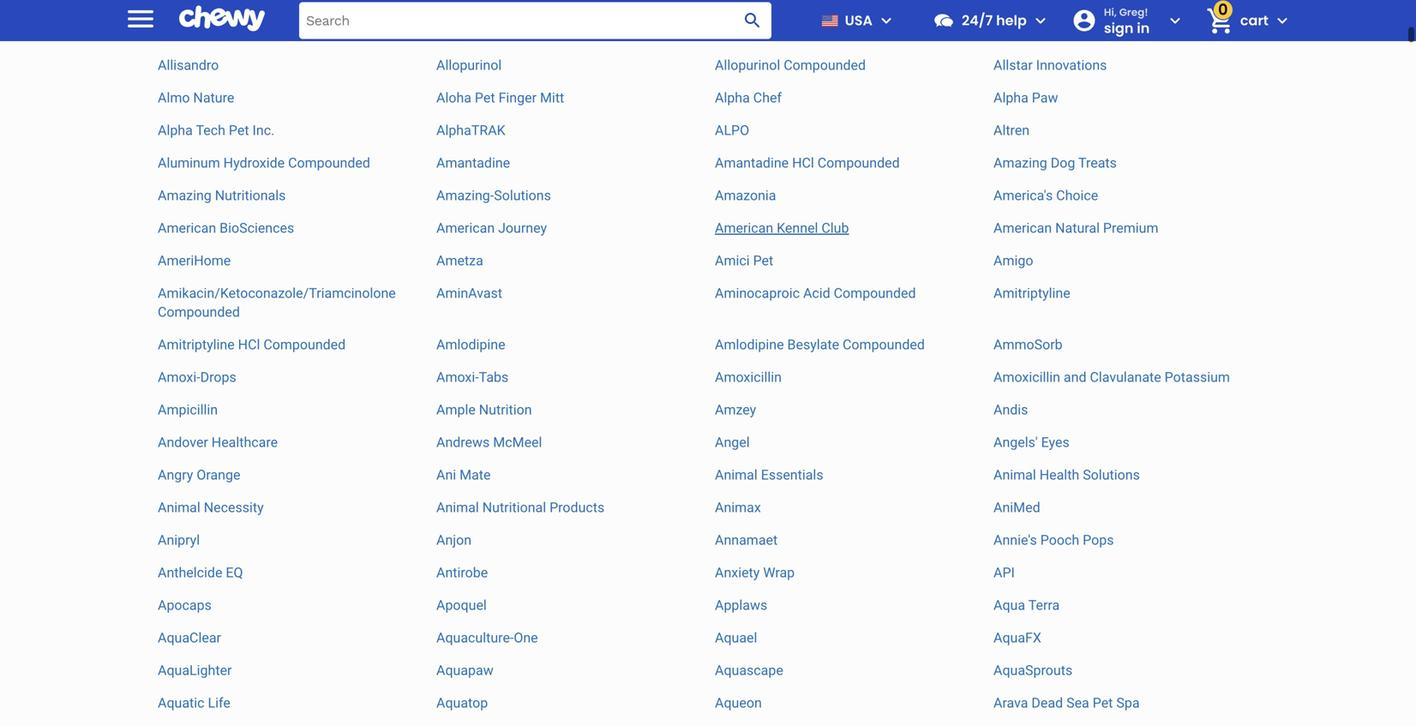 Task type: locate. For each thing, give the bounding box(es) containing it.
pet right amici
[[753, 252, 774, 269]]

all four paws
[[158, 24, 241, 41]]

amantadine for the amantadine link
[[436, 155, 510, 171]]

animal nutritional products link
[[436, 499, 605, 516]]

amantadine down the "alphatrak"
[[436, 155, 510, 171]]

american
[[158, 220, 216, 236], [436, 220, 495, 236], [715, 220, 773, 236], [994, 220, 1052, 236]]

0 horizontal spatial amitriptyline
[[158, 336, 235, 353]]

aquaculture-one link
[[436, 630, 538, 646]]

1 amoxicillin from the left
[[715, 369, 782, 385]]

hcl
[[792, 155, 814, 171], [238, 336, 260, 353]]

eq
[[226, 565, 243, 581]]

paw
[[1032, 90, 1058, 106]]

2 american from the left
[[436, 220, 495, 236]]

health
[[1040, 467, 1080, 483]]

amoxi-drops
[[158, 369, 236, 385]]

applaws link
[[715, 597, 767, 613]]

amoxi- up ampicillin link
[[158, 369, 200, 385]]

animal up anjon "link"
[[436, 499, 479, 516]]

0 horizontal spatial hcl
[[238, 336, 260, 353]]

amoxi-
[[158, 369, 200, 385], [436, 369, 479, 385]]

ampicillin
[[158, 402, 218, 418]]

amazing
[[994, 155, 1047, 171], [158, 187, 212, 204]]

allopurinol
[[436, 57, 502, 73], [715, 57, 780, 73]]

wrap
[[763, 565, 795, 581]]

amlodipine up amoxicillin "link"
[[715, 336, 784, 353]]

24/7 help link
[[926, 0, 1027, 41]]

applaws
[[715, 597, 767, 613]]

1 vertical spatial hcl
[[238, 336, 260, 353]]

compounded right acid
[[834, 285, 916, 301]]

all-absorb
[[715, 24, 778, 41]]

america's
[[994, 187, 1053, 204]]

chewy support image
[[933, 9, 955, 32]]

andover healthcare
[[158, 434, 278, 451]]

arava
[[994, 695, 1028, 711]]

alpha
[[715, 90, 750, 106], [994, 90, 1029, 106], [158, 122, 193, 138]]

1 amlodipine from the left
[[436, 336, 505, 353]]

animal down the angels'
[[994, 467, 1036, 483]]

america's choice
[[994, 187, 1098, 204]]

american up the amici pet
[[715, 220, 773, 236]]

solutions right health
[[1083, 467, 1140, 483]]

ample nutrition link
[[436, 402, 532, 418]]

all for all four paws
[[158, 24, 173, 41]]

amazing up "america's"
[[994, 155, 1047, 171]]

amoxi- up ample
[[436, 369, 479, 385]]

2 all from the left
[[436, 24, 452, 41]]

amoxi-drops link
[[158, 369, 236, 385]]

animal for animal nutritional products
[[436, 499, 479, 516]]

amazonia link
[[715, 187, 776, 204]]

compounded right hydroxide
[[288, 155, 370, 171]]

all-
[[715, 24, 734, 41]]

2 amoxicillin from the left
[[994, 369, 1060, 385]]

american down amazing-
[[436, 220, 495, 236]]

0 horizontal spatial amantadine
[[436, 155, 510, 171]]

aloha pet finger mitt
[[436, 90, 564, 106]]

ani mate link
[[436, 467, 491, 483]]

aqueon link
[[715, 695, 762, 711]]

amici pet link
[[715, 252, 774, 269]]

2 amoxi- from the left
[[436, 369, 479, 385]]

ample
[[436, 402, 476, 418]]

animal up animax link
[[715, 467, 758, 483]]

hcl up "kennel"
[[792, 155, 814, 171]]

1 vertical spatial amitriptyline
[[158, 336, 235, 353]]

2 amlodipine from the left
[[715, 336, 784, 353]]

0 horizontal spatial amazing
[[158, 187, 212, 204]]

amoxicillin and clavulanate potassium
[[994, 369, 1230, 385]]

allstar innovations
[[994, 57, 1107, 73]]

allopurinol for allopurinol link
[[436, 57, 502, 73]]

amlodipine for amlodipine link
[[436, 336, 505, 353]]

andrews mcmeel
[[436, 434, 542, 451]]

amitriptyline up amoxi-drops
[[158, 336, 235, 353]]

1 horizontal spatial alpha
[[715, 90, 750, 106]]

amoxi- for drops
[[158, 369, 200, 385]]

angry
[[158, 467, 193, 483]]

american for american kennel club
[[715, 220, 773, 236]]

aqueon
[[715, 695, 762, 711]]

0 horizontal spatial alpha
[[158, 122, 193, 138]]

compounded for amlodipine besylate compounded
[[843, 336, 925, 353]]

allopurinol down good
[[436, 57, 502, 73]]

one
[[514, 630, 538, 646]]

potassium
[[1165, 369, 1230, 385]]

amoxi-tabs
[[436, 369, 509, 385]]

Search text field
[[299, 2, 772, 39]]

american kennel club
[[715, 220, 849, 236]]

compounded up club
[[818, 155, 900, 171]]

altren link
[[994, 122, 1030, 138]]

1 american from the left
[[158, 220, 216, 236]]

0 vertical spatial hcl
[[792, 155, 814, 171]]

angels'
[[994, 434, 1038, 451]]

amoxicillin down ammosorb
[[994, 369, 1060, 385]]

menu image
[[876, 10, 897, 31]]

4 american from the left
[[994, 220, 1052, 236]]

pet right sea
[[1093, 695, 1113, 711]]

alpha for alpha chef
[[715, 90, 750, 106]]

inc.
[[252, 122, 275, 138]]

amikacin/ketoconazole/triamcinolone
[[158, 285, 396, 301]]

alpha down the almo
[[158, 122, 193, 138]]

1 amantadine from the left
[[436, 155, 510, 171]]

american up amerihome link
[[158, 220, 216, 236]]

american down "america's"
[[994, 220, 1052, 236]]

amlodipine up amoxi-tabs 'link'
[[436, 336, 505, 353]]

1 horizontal spatial amantadine
[[715, 155, 789, 171]]

0 vertical spatial amitriptyline
[[994, 285, 1071, 301]]

1 horizontal spatial amlodipine
[[715, 336, 784, 353]]

animal necessity
[[158, 499, 264, 516]]

four
[[177, 24, 204, 41]]

0 vertical spatial solutions
[[494, 187, 551, 204]]

amoxicillin link
[[715, 369, 782, 385]]

all good things link
[[436, 24, 533, 41]]

compounded for amantadine hcl compounded
[[818, 155, 900, 171]]

nutritional
[[482, 499, 546, 516]]

compounded right besylate
[[843, 336, 925, 353]]

natural
[[1055, 220, 1100, 236]]

aminocaproic acid compounded link
[[715, 285, 916, 301]]

aquapaw
[[436, 662, 494, 679]]

aloha
[[436, 90, 471, 106]]

0 horizontal spatial all
[[158, 24, 173, 41]]

0 horizontal spatial allopurinol
[[436, 57, 502, 73]]

1 vertical spatial amazing
[[158, 187, 212, 204]]

animal up anipryl
[[158, 499, 200, 516]]

compounded down amerihome link
[[158, 304, 240, 320]]

aminocaproic
[[715, 285, 800, 301]]

amazing down aluminum
[[158, 187, 212, 204]]

american journey
[[436, 220, 547, 236]]

1 horizontal spatial amazing
[[994, 155, 1047, 171]]

aqua terra link
[[994, 597, 1060, 613]]

dog
[[1051, 155, 1075, 171]]

hi,
[[1104, 5, 1117, 19]]

1 horizontal spatial hcl
[[792, 155, 814, 171]]

amoxicillin for amoxicillin "link"
[[715, 369, 782, 385]]

help
[[996, 11, 1027, 30]]

allerpet link
[[994, 24, 1041, 41]]

american for american natural premium
[[994, 220, 1052, 236]]

0 horizontal spatial solutions
[[494, 187, 551, 204]]

allopurinol for allopurinol compounded
[[715, 57, 780, 73]]

cart link
[[1199, 0, 1269, 41]]

allstar
[[994, 57, 1033, 73]]

aqua terra
[[994, 597, 1060, 613]]

1 horizontal spatial solutions
[[1083, 467, 1140, 483]]

all left four
[[158, 24, 173, 41]]

products
[[550, 499, 605, 516]]

1 horizontal spatial allopurinol
[[715, 57, 780, 73]]

1 all from the left
[[158, 24, 173, 41]]

1 horizontal spatial amoxi-
[[436, 369, 479, 385]]

animal necessity link
[[158, 499, 264, 516]]

2 horizontal spatial alpha
[[994, 90, 1029, 106]]

amitriptyline down amigo
[[994, 285, 1071, 301]]

Product search field
[[299, 2, 772, 39]]

animal essentials link
[[715, 467, 823, 483]]

life
[[208, 695, 230, 711]]

arava dead sea pet spa
[[994, 695, 1140, 711]]

almo nature link
[[158, 90, 234, 106]]

pooch
[[1041, 532, 1079, 548]]

3 american from the left
[[715, 220, 773, 236]]

all for all good things
[[436, 24, 452, 41]]

amantadine up amazonia link
[[715, 155, 789, 171]]

alpha up alpo link
[[715, 90, 750, 106]]

compounded inside the amikacin/ketoconazole/triamcinolone compounded
[[158, 304, 240, 320]]

2 amantadine from the left
[[715, 155, 789, 171]]

aquael
[[715, 630, 757, 646]]

alphatrak
[[436, 122, 506, 138]]

allopurinol up alpha chef
[[715, 57, 780, 73]]

angel
[[715, 434, 750, 451]]

0 horizontal spatial amlodipine
[[436, 336, 505, 353]]

1 allopurinol from the left
[[436, 57, 502, 73]]

aquaclear
[[158, 630, 221, 646]]

amoxi- for tabs
[[436, 369, 479, 385]]

1 horizontal spatial amoxicillin
[[994, 369, 1060, 385]]

american natural premium link
[[994, 220, 1159, 236]]

all good things
[[436, 24, 533, 41]]

alpha up altren
[[994, 90, 1029, 106]]

0 vertical spatial amazing
[[994, 155, 1047, 171]]

allopurinol compounded link
[[715, 57, 866, 73]]

1 horizontal spatial all
[[436, 24, 452, 41]]

0 horizontal spatial amoxicillin
[[715, 369, 782, 385]]

animed link
[[994, 499, 1040, 516]]

finger
[[499, 90, 537, 106]]

1 horizontal spatial amitriptyline
[[994, 285, 1071, 301]]

solutions up journey
[[494, 187, 551, 204]]

0 horizontal spatial amoxi-
[[158, 369, 200, 385]]

1 amoxi- from the left
[[158, 369, 200, 385]]

acid
[[803, 285, 830, 301]]

american for american journey
[[436, 220, 495, 236]]

alpha chef link
[[715, 90, 782, 106]]

compounded down "amikacin/ketoconazole/triamcinolone compounded" 'link'
[[263, 336, 346, 353]]

all left good
[[436, 24, 452, 41]]

2 allopurinol from the left
[[715, 57, 780, 73]]

apoquel
[[436, 597, 487, 613]]

all four paws link
[[158, 24, 241, 41]]

hcl down the amikacin/ketoconazole/triamcinolone compounded
[[238, 336, 260, 353]]

amoxicillin up amzey link
[[715, 369, 782, 385]]



Task type: describe. For each thing, give the bounding box(es) containing it.
amoxicillin and clavulanate potassium link
[[994, 369, 1230, 385]]

amantadine hcl compounded
[[715, 155, 900, 171]]

amerihome
[[158, 252, 231, 269]]

aquatic life
[[158, 695, 230, 711]]

kennel
[[777, 220, 818, 236]]

alpo
[[715, 122, 749, 138]]

ani mate
[[436, 467, 491, 483]]

amazing dog treats
[[994, 155, 1117, 171]]

help menu image
[[1030, 10, 1051, 31]]

tabs
[[479, 369, 509, 385]]

hcl for amitriptyline
[[238, 336, 260, 353]]

pet left inc.
[[229, 122, 249, 138]]

alphatrak link
[[436, 122, 506, 138]]

amantadine for amantadine hcl compounded
[[715, 155, 789, 171]]

clavulanate
[[1090, 369, 1161, 385]]

compounded for amitriptyline hcl compounded
[[263, 336, 346, 353]]

angel link
[[715, 434, 750, 451]]

necessity
[[204, 499, 264, 516]]

eyes
[[1041, 434, 1070, 451]]

compounded for aluminum hydroxide compounded
[[288, 155, 370, 171]]

treats
[[1078, 155, 1117, 171]]

aquaculture-
[[436, 630, 514, 646]]

in
[[1137, 18, 1150, 38]]

menu image
[[123, 2, 158, 36]]

ampicillin link
[[158, 402, 218, 418]]

ample nutrition
[[436, 402, 532, 418]]

amantadine hcl compounded link
[[715, 155, 900, 171]]

aquatop
[[436, 695, 488, 711]]

aquafx
[[994, 630, 1042, 646]]

angels' eyes
[[994, 434, 1070, 451]]

animal for animal essentials
[[715, 467, 758, 483]]

submit search image
[[742, 10, 763, 31]]

amitriptyline link
[[994, 285, 1071, 301]]

american kennel club link
[[715, 220, 849, 236]]

animal health solutions link
[[994, 467, 1140, 483]]

innovations
[[1036, 57, 1107, 73]]

alpha paw
[[994, 90, 1058, 106]]

aloha pet finger mitt link
[[436, 90, 564, 106]]

aminocaproic acid compounded
[[715, 285, 916, 301]]

aqua
[[994, 597, 1025, 613]]

animal essentials
[[715, 467, 823, 483]]

animal for animal necessity
[[158, 499, 200, 516]]

aminavast link
[[436, 285, 502, 301]]

anthelcide
[[158, 565, 222, 581]]

mcmeel
[[493, 434, 542, 451]]

animal for animal health solutions
[[994, 467, 1036, 483]]

amigo
[[994, 252, 1033, 269]]

anxiety
[[715, 565, 760, 581]]

andrews mcmeel link
[[436, 434, 542, 451]]

antirobe link
[[436, 565, 488, 581]]

allopurinol link
[[436, 57, 502, 73]]

alpha for alpha paw
[[994, 90, 1029, 106]]

compounded for aminocaproic acid compounded
[[834, 285, 916, 301]]

allstar innovations link
[[994, 57, 1107, 73]]

annie's pooch pops link
[[994, 532, 1114, 548]]

animed
[[994, 499, 1040, 516]]

aquascape
[[715, 662, 783, 679]]

ani
[[436, 467, 456, 483]]

apocaps link
[[158, 597, 212, 613]]

amlodipine for amlodipine besylate compounded
[[715, 336, 784, 353]]

amoxicillin for amoxicillin and clavulanate potassium
[[994, 369, 1060, 385]]

paws
[[208, 24, 241, 41]]

besylate
[[787, 336, 839, 353]]

compounded down usa popup button
[[784, 57, 866, 73]]

amoxi-tabs link
[[436, 369, 509, 385]]

pet right aloha at top left
[[475, 90, 495, 106]]

american for american biosciences
[[158, 220, 216, 236]]

amzey link
[[715, 402, 756, 418]]

items image
[[1205, 6, 1235, 36]]

choice
[[1056, 187, 1098, 204]]

amitriptyline for amitriptyline link
[[994, 285, 1071, 301]]

amitriptyline for amitriptyline hcl compounded
[[158, 336, 235, 353]]

aquatop link
[[436, 695, 488, 711]]

andis
[[994, 402, 1028, 418]]

alpha for alpha tech pet inc.
[[158, 122, 193, 138]]

mate
[[460, 467, 491, 483]]

sign
[[1104, 18, 1134, 38]]

amazing for amazing dog treats
[[994, 155, 1047, 171]]

orange
[[197, 467, 240, 483]]

cart menu image
[[1272, 10, 1293, 31]]

api link
[[994, 565, 1015, 581]]

absorb
[[734, 24, 778, 41]]

andis link
[[994, 402, 1028, 418]]

aquafx link
[[994, 630, 1042, 646]]

hcl for amantadine
[[792, 155, 814, 171]]

amikacin/ketoconazole/triamcinolone compounded
[[158, 285, 396, 320]]

antirobe
[[436, 565, 488, 581]]

american natural premium
[[994, 220, 1159, 236]]

amazing dog treats link
[[994, 155, 1117, 171]]

altren
[[994, 122, 1030, 138]]

1 vertical spatial solutions
[[1083, 467, 1140, 483]]

nutrition
[[479, 402, 532, 418]]

account menu image
[[1165, 10, 1186, 31]]

alpha paw link
[[994, 90, 1058, 106]]

chewy home image
[[179, 0, 265, 38]]

aqualighter link
[[158, 662, 232, 679]]

amzey
[[715, 402, 756, 418]]

amazing-solutions link
[[436, 187, 551, 204]]

amazing for amazing nutritionals
[[158, 187, 212, 204]]

allisandro
[[158, 57, 219, 73]]

amazing-
[[436, 187, 494, 204]]

24/7 help
[[962, 11, 1027, 30]]

angry orange link
[[158, 467, 240, 483]]

anipryl
[[158, 532, 200, 548]]

annamaet link
[[715, 532, 778, 548]]

amlodipine besylate compounded
[[715, 336, 925, 353]]

anjon
[[436, 532, 472, 548]]

aquascape link
[[715, 662, 783, 679]]



Task type: vqa. For each thing, say whether or not it's contained in the screenshot.
the bottommost count
no



